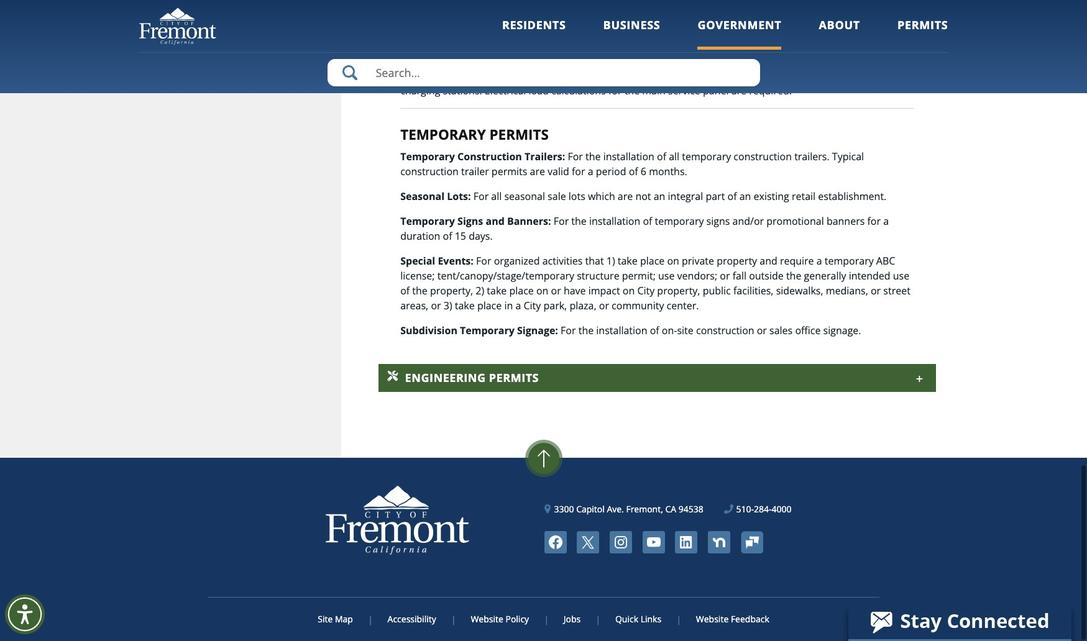 Task type: locate. For each thing, give the bounding box(es) containing it.
1 horizontal spatial all
[[669, 150, 680, 163]]

property, up center.
[[658, 284, 701, 298]]

temporary inside 'for the installation of temporary signs and/or promotional banners for a duration of 15 days.'
[[655, 214, 704, 228]]

existing
[[754, 190, 790, 203]]

1 an from the left
[[654, 190, 666, 203]]

website left policy
[[471, 614, 504, 626]]

1 horizontal spatial are
[[618, 190, 633, 203]]

temporary for for the installation of all temporary construction trailers. typical construction trailer permits are valid for a period of 6 months.
[[401, 150, 455, 163]]

of
[[794, 69, 803, 83], [657, 150, 667, 163], [629, 165, 639, 178], [728, 190, 737, 203], [643, 214, 653, 228], [443, 229, 453, 243], [401, 284, 410, 298], [650, 324, 660, 338]]

are inside for the installation of all temporary construction trailers. typical construction trailer permits are valid for a period of 6 months.
[[530, 165, 545, 178]]

1 horizontal spatial website
[[697, 614, 729, 626]]

0 horizontal spatial permits
[[401, 3, 436, 17]]

city down "permit;"
[[638, 284, 655, 298]]

property, up 3)
[[430, 284, 473, 298]]

for right banners
[[868, 214, 881, 228]]

2 horizontal spatial permits
[[898, 17, 949, 32]]

permits
[[490, 125, 549, 144]]

1 vertical spatial place
[[510, 284, 534, 298]]

permits up electric at the left top
[[401, 3, 436, 17]]

510-284-4000
[[737, 504, 792, 516]]

the down require
[[787, 269, 802, 283]]

temporary inside for organized activities that 1) take place on private property and require a temporary abc license; tent/canopy/stage/temporary structure permit; use vendors; or fall outside the generally intended use of the property, 2) take place on or have impact on city property, public facilities, sidewalks, medians, or street areas, or 3) take place in a city park, plaza, or community center.
[[825, 254, 874, 268]]

about
[[819, 17, 861, 32]]

for down park, at top
[[561, 324, 576, 338]]

1 horizontal spatial and
[[544, 3, 562, 17]]

1)
[[607, 254, 616, 268]]

visit
[[607, 3, 625, 17]]

the up business
[[628, 3, 643, 17]]

a up 'abc'
[[884, 214, 889, 228]]

residents
[[502, 17, 566, 32]]

of down seasonal lots: for all seasonal sale lots which are not an integral part of an existing retail establishment.
[[643, 214, 653, 228]]

1 vertical spatial all
[[492, 190, 502, 203]]

ca
[[666, 504, 677, 516]]

site map
[[318, 614, 353, 626]]

all down permits
[[492, 190, 502, 203]]

of right part
[[728, 190, 737, 203]]

construction right site
[[697, 324, 755, 338]]

3)
[[444, 299, 453, 313]]

electrical
[[806, 69, 847, 83]]

panel
[[703, 84, 729, 98]]

0 vertical spatial are
[[732, 84, 747, 98]]

signage:
[[517, 324, 559, 338]]

are
[[732, 84, 747, 98], [530, 165, 545, 178], [618, 190, 633, 203]]

on up park, at top
[[537, 284, 549, 298]]

instant solar permits link
[[401, 0, 906, 17]]

installation up 6
[[604, 150, 655, 163]]

place up "permit;"
[[641, 254, 665, 268]]

for right lots:
[[474, 190, 489, 203]]

1 vertical spatial take
[[487, 284, 507, 298]]

construction up 'existing'
[[734, 150, 792, 163]]

temporary inside for the installation of all temporary construction trailers. typical construction trailer permits are valid for a period of 6 months.
[[682, 150, 732, 163]]

2 vertical spatial and
[[760, 254, 778, 268]]

2 horizontal spatial are
[[732, 84, 747, 98]]

on up community
[[623, 284, 635, 298]]

or
[[720, 269, 731, 283], [551, 284, 561, 298], [871, 284, 881, 298], [431, 299, 441, 313], [599, 299, 610, 313], [757, 324, 767, 338]]

0 horizontal spatial .
[[436, 3, 439, 17]]

2 horizontal spatial place
[[641, 254, 665, 268]]

2 . from the left
[[688, 3, 690, 17]]

0 horizontal spatial city
[[524, 299, 541, 313]]

1 horizontal spatial permits
[[489, 371, 539, 386]]

website for website policy
[[471, 614, 504, 626]]

use up street
[[894, 269, 910, 283]]

a inside for the installation of all temporary construction trailers. typical construction trailer permits are valid for a period of 6 months.
[[588, 165, 594, 178]]

in
[[505, 299, 513, 313]]

accessibility
[[388, 614, 436, 626]]

0 vertical spatial and
[[544, 3, 562, 17]]

are right panel on the top right
[[732, 84, 747, 98]]

feedback
[[731, 614, 770, 626]]

for right valid at right
[[572, 165, 586, 178]]

part
[[706, 190, 725, 203]]

website left feedback
[[697, 614, 729, 626]]

or left fall
[[720, 269, 731, 283]]

more
[[459, 3, 484, 17]]

6
[[641, 165, 647, 178]]

temporary up part
[[682, 150, 732, 163]]

2 horizontal spatial on
[[668, 254, 680, 268]]

2 vertical spatial temporary
[[825, 254, 874, 268]]

property,
[[430, 284, 473, 298], [658, 284, 701, 298]]

footer nd icon image
[[708, 532, 731, 554]]

visit the webpage link
[[607, 3, 688, 17]]

4000
[[772, 504, 792, 516]]

permit
[[620, 69, 651, 83]]

on
[[668, 254, 680, 268], [537, 284, 549, 298], [623, 284, 635, 298]]

street
[[884, 284, 911, 298]]

1 horizontal spatial property,
[[658, 284, 701, 298]]

1 website from the left
[[471, 614, 504, 626]]

1 vertical spatial construction
[[401, 165, 459, 178]]

of inside a separate building permit is required for the installation of electrical vehicle charging stations. electrical load calculations for the main service panel are required.
[[794, 69, 803, 83]]

of left on-
[[650, 324, 660, 338]]

and inside for organized activities that 1) take place on private property and require a temporary abc license; tent/canopy/stage/temporary structure permit; use vendors; or fall outside the generally intended use of the property, 2) take place on or have impact on city property, public facilities, sidewalks, medians, or street areas, or 3) take place in a city park, plaza, or community center.
[[760, 254, 778, 268]]

engineering
[[405, 371, 486, 386]]

take right 2)
[[487, 284, 507, 298]]

510-
[[737, 504, 754, 516]]

of inside for organized activities that 1) take place on private property and require a temporary abc license; tent/canopy/stage/temporary structure permit; use vendors; or fall outside the generally intended use of the property, 2) take place on or have impact on city property, public facilities, sidewalks, medians, or street areas, or 3) take place in a city park, plaza, or community center.
[[401, 284, 410, 298]]

city left park, at top
[[524, 299, 541, 313]]

construction up seasonal
[[401, 165, 459, 178]]

tab list containing electric vehicle chargers
[[379, 0, 936, 392]]

for inside 'for the installation of temporary signs and/or promotional banners for a duration of 15 days.'
[[868, 214, 881, 228]]

site
[[318, 614, 333, 626]]

intended
[[849, 269, 891, 283]]

load
[[529, 84, 549, 98]]

vehicle
[[440, 69, 476, 83]]

an up the and/or
[[740, 190, 752, 203]]

2 vertical spatial place
[[478, 299, 502, 313]]

on left "private" on the top right of page
[[668, 254, 680, 268]]

permits down signage:
[[489, 371, 539, 386]]

1 use from the left
[[659, 269, 675, 283]]

construction
[[734, 150, 792, 163], [401, 165, 459, 178], [697, 324, 755, 338]]

of up areas,
[[401, 284, 410, 298]]

take right 1)
[[618, 254, 638, 268]]

city
[[638, 284, 655, 298], [524, 299, 541, 313]]

place up in
[[510, 284, 534, 298]]

all
[[669, 150, 680, 163], [492, 190, 502, 203]]

94538
[[679, 504, 704, 516]]

temporary down the integral
[[655, 214, 704, 228]]

the inside for the installation of all temporary construction trailers. typical construction trailer permits are valid for a period of 6 months.
[[586, 150, 601, 163]]

the down 'plaza,'
[[579, 324, 594, 338]]

seasonal
[[505, 190, 545, 203]]

0 horizontal spatial are
[[530, 165, 545, 178]]

0 vertical spatial city
[[638, 284, 655, 298]]

temporary up duration
[[401, 214, 455, 228]]

all up months.
[[669, 150, 680, 163]]

chargers:
[[478, 69, 526, 83]]

0 horizontal spatial take
[[455, 299, 475, 313]]

lots
[[569, 190, 586, 203]]

information
[[487, 3, 542, 17]]

take
[[618, 254, 638, 268], [487, 284, 507, 298], [455, 299, 475, 313]]

is
[[654, 69, 661, 83]]

and left to
[[544, 3, 562, 17]]

0 vertical spatial permits
[[401, 3, 436, 17]]

1 property, from the left
[[430, 284, 473, 298]]

valid
[[548, 165, 570, 178]]

0 horizontal spatial website
[[471, 614, 504, 626]]

jobs link
[[548, 614, 597, 626]]

sales
[[770, 324, 793, 338]]

use right "permit;"
[[659, 269, 675, 283]]

sidewalks,
[[777, 284, 824, 298]]

abc
[[877, 254, 896, 268]]

0 vertical spatial construction
[[734, 150, 792, 163]]

0 vertical spatial temporary
[[401, 150, 455, 163]]

0 vertical spatial place
[[641, 254, 665, 268]]

2 vertical spatial permits
[[489, 371, 539, 386]]

temporary down temporary
[[401, 150, 455, 163]]

1 horizontal spatial .
[[688, 3, 690, 17]]

community
[[612, 299, 665, 313]]

1 vertical spatial permits
[[898, 17, 949, 32]]

Search text field
[[327, 59, 760, 86]]

events:
[[438, 254, 474, 268]]

1 horizontal spatial city
[[638, 284, 655, 298]]

a left period
[[588, 165, 594, 178]]

1 . from the left
[[436, 3, 439, 17]]

fremont,
[[627, 504, 664, 516]]

2 horizontal spatial and
[[760, 254, 778, 268]]

are left not
[[618, 190, 633, 203]]

2 vertical spatial construction
[[697, 324, 755, 338]]

take right 3)
[[455, 299, 475, 313]]

installation inside for the installation of all temporary construction trailers. typical construction trailer permits are valid for a period of 6 months.
[[604, 150, 655, 163]]

temporary
[[682, 150, 732, 163], [655, 214, 704, 228], [825, 254, 874, 268]]

1 vertical spatial temporary
[[401, 214, 455, 228]]

fall
[[733, 269, 747, 283]]

0 horizontal spatial on
[[537, 284, 549, 298]]

0 horizontal spatial all
[[492, 190, 502, 203]]

areas,
[[401, 299, 429, 313]]

of left electrical
[[794, 69, 803, 83]]

1 horizontal spatial place
[[510, 284, 534, 298]]

permits inside instant solar permits
[[401, 3, 436, 17]]

and/or
[[733, 214, 764, 228]]

0 horizontal spatial an
[[654, 190, 666, 203]]

installation down which
[[590, 214, 641, 228]]

0 horizontal spatial property,
[[430, 284, 473, 298]]

for down sale
[[554, 214, 569, 228]]

the down "lots"
[[572, 214, 587, 228]]

0 vertical spatial take
[[618, 254, 638, 268]]

1 vertical spatial temporary
[[655, 214, 704, 228]]

are down "trailers:"
[[530, 165, 545, 178]]

for the installation of all temporary construction trailers. typical construction trailer permits are valid for a period of 6 months.
[[401, 150, 865, 178]]

temporary up intended
[[825, 254, 874, 268]]

place down 2)
[[478, 299, 502, 313]]

and up days.
[[486, 214, 505, 228]]

website
[[471, 614, 504, 626], [697, 614, 729, 626]]

engineering permits
[[405, 371, 539, 386]]

trailers:
[[525, 150, 566, 163]]

1 horizontal spatial use
[[894, 269, 910, 283]]

2 website from the left
[[697, 614, 729, 626]]

1 vertical spatial city
[[524, 299, 541, 313]]

1 horizontal spatial an
[[740, 190, 752, 203]]

temporary signs and banners:
[[401, 214, 554, 228]]

footer tw icon image
[[577, 532, 600, 554]]

1 vertical spatial are
[[530, 165, 545, 178]]

for inside for organized activities that 1) take place on private property and require a temporary abc license; tent/canopy/stage/temporary structure permit; use vendors; or fall outside the generally intended use of the property, 2) take place on or have impact on city property, public facilities, sidewalks, medians, or street areas, or 3) take place in a city park, plaza, or community center.
[[476, 254, 492, 268]]

0 vertical spatial temporary
[[682, 150, 732, 163]]

for
[[442, 3, 457, 17], [568, 150, 583, 163], [474, 190, 489, 203], [554, 214, 569, 228], [476, 254, 492, 268], [561, 324, 576, 338]]

0 horizontal spatial place
[[478, 299, 502, 313]]

license;
[[401, 269, 435, 283]]

permits
[[401, 3, 436, 17], [898, 17, 949, 32], [489, 371, 539, 386]]

or left sales
[[757, 324, 767, 338]]

0 horizontal spatial and
[[486, 214, 505, 228]]

property
[[717, 254, 758, 268]]

temporary down in
[[460, 324, 515, 338]]

permits down solar
[[898, 17, 949, 32]]

or down impact
[[599, 299, 610, 313]]

all inside for the installation of all temporary construction trailers. typical construction trailer permits are valid for a period of 6 months.
[[669, 150, 680, 163]]

2 use from the left
[[894, 269, 910, 283]]

an
[[654, 190, 666, 203], [740, 190, 752, 203]]

3300
[[554, 504, 574, 516]]

for inside 'for the installation of temporary signs and/or promotional banners for a duration of 15 days.'
[[554, 214, 569, 228]]

0 horizontal spatial use
[[659, 269, 675, 283]]

tab list
[[379, 0, 936, 392]]

quick
[[616, 614, 639, 626]]

and up outside
[[760, 254, 778, 268]]

website policy link
[[455, 614, 546, 626]]

signage.
[[824, 324, 862, 338]]

installation up required. on the right top of page
[[740, 69, 791, 83]]

an right not
[[654, 190, 666, 203]]

the up period
[[586, 150, 601, 163]]

for down days.
[[476, 254, 492, 268]]

0 vertical spatial all
[[669, 150, 680, 163]]

temporary for for the installation of temporary signs and/or promotional banners for a duration of 15 days.
[[401, 214, 455, 228]]

for up valid at right
[[568, 150, 583, 163]]



Task type: describe. For each thing, give the bounding box(es) containing it.
for up panel on the top right
[[706, 69, 720, 83]]

a
[[528, 69, 535, 83]]

a right in
[[516, 299, 521, 313]]

plaza,
[[570, 299, 597, 313]]

a separate building permit is required for the installation of electrical vehicle charging stations. electrical load calculations for the main service panel are required.
[[401, 69, 882, 98]]

residents link
[[502, 17, 566, 50]]

construction for subdivision temporary signage: for the installation of on-site construction or sales office signage.
[[697, 324, 755, 338]]

promotional
[[767, 214, 825, 228]]

quick links
[[616, 614, 662, 626]]

special events:
[[401, 254, 476, 268]]

chargers
[[528, 45, 601, 64]]

15
[[455, 229, 466, 243]]

subdivision
[[401, 324, 458, 338]]

seasonal lots: for all seasonal sale lots which are not an integral part of an existing retail establishment.
[[401, 190, 887, 203]]

stay connected image
[[849, 605, 1071, 640]]

activities
[[543, 254, 583, 268]]

instant
[[847, 0, 880, 2]]

or down intended
[[871, 284, 881, 298]]

2 vertical spatial take
[[455, 299, 475, 313]]

permits link
[[898, 17, 949, 50]]

calculations
[[552, 84, 606, 98]]

required
[[664, 69, 704, 83]]

banners:
[[507, 214, 551, 228]]

public
[[703, 284, 731, 298]]

retail
[[792, 190, 816, 203]]

separate
[[537, 69, 578, 83]]

solar
[[882, 0, 906, 2]]

for down building
[[609, 84, 622, 98]]

policy
[[506, 614, 529, 626]]

government
[[698, 17, 782, 32]]

subdivision temporary signage: for the installation of on-site construction or sales office signage.
[[401, 324, 862, 338]]

2)
[[476, 284, 485, 298]]

quick links link
[[600, 614, 678, 626]]

signs
[[707, 214, 730, 228]]

of left 6
[[629, 165, 639, 178]]

or left 3)
[[431, 299, 441, 313]]

permits
[[492, 165, 528, 178]]

the down license;
[[413, 284, 428, 298]]

the up panel on the top right
[[722, 69, 738, 83]]

are inside a separate building permit is required for the installation of electrical vehicle charging stations. electrical load calculations for the main service panel are required.
[[732, 84, 747, 98]]

website policy
[[471, 614, 529, 626]]

of left 15
[[443, 229, 453, 243]]

footer ig icon image
[[610, 532, 633, 554]]

electric vehicle chargers:
[[401, 69, 526, 83]]

construction for for the installation of all temporary construction trailers. typical construction trailer permits are valid for a period of 6 months.
[[401, 165, 459, 178]]

of up months.
[[657, 150, 667, 163]]

2 vertical spatial temporary
[[460, 324, 515, 338]]

have
[[564, 284, 586, 298]]

on-
[[662, 324, 678, 338]]

stations.
[[443, 84, 482, 98]]

structure
[[577, 269, 620, 283]]

months.
[[649, 165, 688, 178]]

typical
[[833, 150, 865, 163]]

site map link
[[318, 614, 369, 626]]

284-
[[754, 504, 772, 516]]

temporary construction trailers:
[[401, 150, 566, 163]]

days.
[[469, 229, 493, 243]]

construction
[[458, 150, 522, 163]]

accessibility link
[[372, 614, 453, 626]]

1 horizontal spatial on
[[623, 284, 635, 298]]

a inside 'for the installation of temporary signs and/or promotional banners for a duration of 15 days.'
[[884, 214, 889, 228]]

electrical
[[485, 84, 526, 98]]

website feedback
[[697, 614, 770, 626]]

period
[[596, 165, 627, 178]]

vehicle
[[850, 69, 882, 83]]

the down permit
[[625, 84, 640, 98]]

government link
[[698, 17, 782, 50]]

installation inside a separate building permit is required for the installation of electrical vehicle charging stations. electrical load calculations for the main service panel are required.
[[740, 69, 791, 83]]

site
[[678, 324, 694, 338]]

which
[[588, 190, 616, 203]]

3300 capitol ave. fremont, ca 94538
[[554, 504, 704, 516]]

signs
[[458, 214, 483, 228]]

for the installation of temporary signs and/or promotional banners for a duration of 15 days.
[[401, 214, 889, 243]]

not
[[636, 190, 652, 203]]

footer li icon image
[[676, 532, 698, 554]]

3300 capitol ave. fremont, ca 94538 link
[[545, 503, 704, 516]]

webpage
[[646, 3, 688, 17]]

2 horizontal spatial take
[[618, 254, 638, 268]]

electric
[[401, 45, 464, 64]]

generally
[[805, 269, 847, 283]]

footer fb icon image
[[545, 532, 567, 554]]

website for website feedback
[[697, 614, 729, 626]]

service
[[669, 84, 701, 98]]

charging
[[401, 84, 441, 98]]

links
[[641, 614, 662, 626]]

for organized activities that 1) take place on private property and require a temporary abc license; tent/canopy/stage/temporary structure permit; use vendors; or fall outside the generally intended use of the property, 2) take place on or have impact on city property, public facilities, sidewalks, medians, or street areas, or 3) take place in a city park, plaza, or community center.
[[401, 254, 911, 313]]

installation inside 'for the installation of temporary signs and/or promotional banners for a duration of 15 days.'
[[590, 214, 641, 228]]

or up park, at top
[[551, 284, 561, 298]]

trailers.
[[795, 150, 830, 163]]

a up generally at the top right of page
[[817, 254, 823, 268]]

2 property, from the left
[[658, 284, 701, 298]]

map
[[335, 614, 353, 626]]

trailer
[[461, 165, 489, 178]]

tools image
[[387, 370, 399, 383]]

capitol
[[577, 504, 605, 516]]

2 an from the left
[[740, 190, 752, 203]]

for inside for the installation of all temporary construction trailers. typical construction trailer permits are valid for a period of 6 months.
[[568, 150, 583, 163]]

seasonal
[[401, 190, 445, 203]]

instant solar permits
[[401, 0, 906, 17]]

installation down community
[[597, 324, 648, 338]]

required.
[[750, 84, 792, 98]]

footer my icon image
[[741, 532, 763, 554]]

footer yt icon image
[[643, 532, 665, 554]]

apply,
[[577, 3, 604, 17]]

banners
[[827, 214, 865, 228]]

temporary permits
[[401, 125, 549, 144]]

vehicle
[[467, 45, 524, 64]]

for inside for the installation of all temporary construction trailers. typical construction trailer permits are valid for a period of 6 months.
[[572, 165, 586, 178]]

the inside 'for the installation of temporary signs and/or promotional banners for a duration of 15 days.'
[[572, 214, 587, 228]]

. for more information and to apply, visit the webpage .
[[436, 3, 690, 17]]

510-284-4000 link
[[725, 503, 792, 516]]

park,
[[544, 299, 567, 313]]

1 horizontal spatial take
[[487, 284, 507, 298]]

for left more
[[442, 3, 457, 17]]

2 vertical spatial are
[[618, 190, 633, 203]]

facilities,
[[734, 284, 774, 298]]

organized
[[494, 254, 540, 268]]

1 vertical spatial and
[[486, 214, 505, 228]]

ave.
[[607, 504, 624, 516]]

vendors;
[[678, 269, 718, 283]]

main
[[643, 84, 666, 98]]

building
[[580, 69, 618, 83]]



Task type: vqa. For each thing, say whether or not it's contained in the screenshot.
sidewalks,
yes



